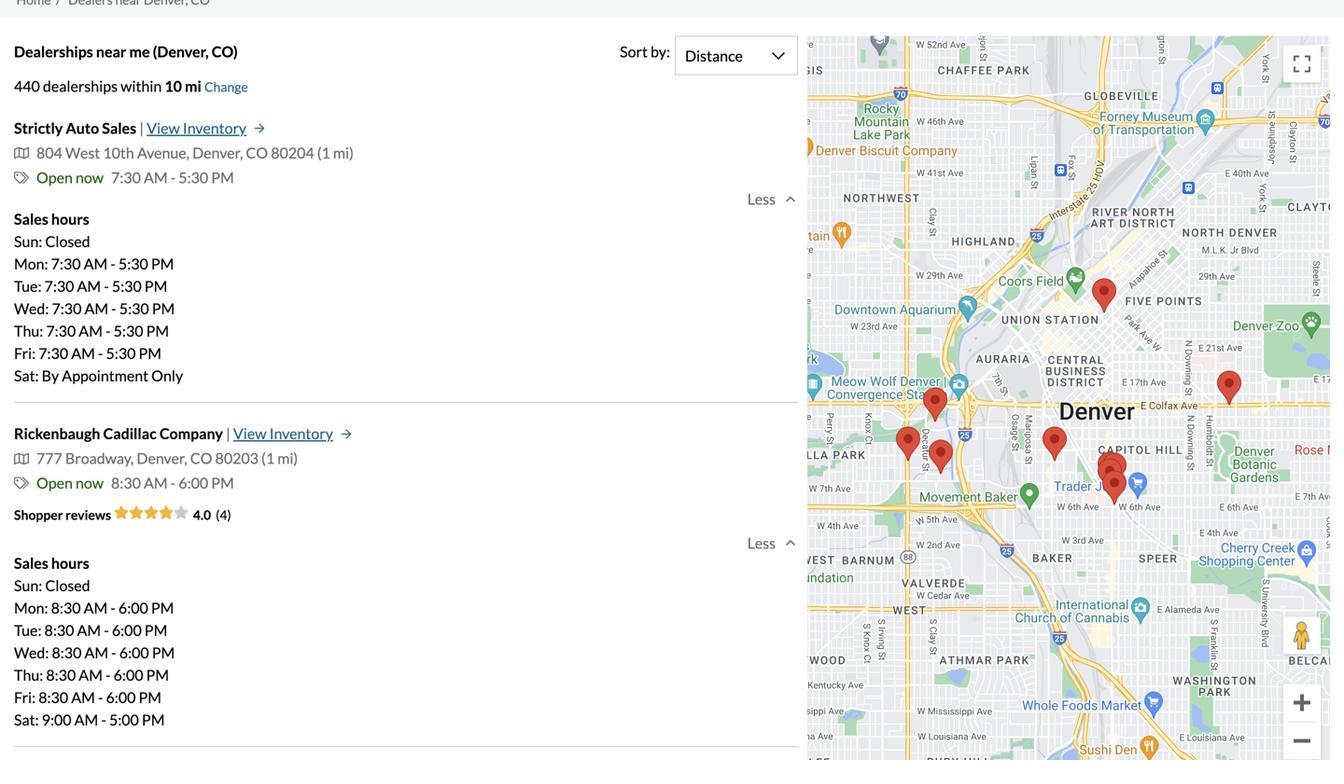 Task type: locate. For each thing, give the bounding box(es) containing it.
1 vertical spatial inventory
[[269, 425, 333, 443]]

pm
[[211, 168, 234, 187], [151, 255, 174, 273], [145, 277, 167, 296], [152, 300, 175, 318], [146, 322, 169, 341], [139, 345, 162, 363], [211, 474, 234, 493], [151, 599, 174, 618], [145, 622, 167, 640], [152, 644, 175, 662], [146, 667, 169, 685], [139, 689, 162, 707], [142, 711, 165, 730]]

1 open from the top
[[36, 168, 73, 187]]

fri:
[[14, 345, 36, 363], [14, 689, 36, 707]]

strictly
[[14, 119, 63, 137]]

1 vertical spatial sun:
[[14, 577, 42, 595]]

west
[[65, 144, 100, 162]]

| for strictly auto sales |
[[139, 119, 144, 137]]

less button for sales hours sun:                     closed mon:                     7:30 am - 5:30 pm tue:                     7:30 am - 5:30 pm wed:                     7:30 am - 5:30 pm thu:                     7:30 am - 5:30 pm fri:                     7:30 am - 5:30 pm sat:                     by appointment only
[[748, 190, 798, 208]]

(1 right 80204
[[317, 144, 330, 162]]

hours inside sales hours sun:                     closed mon:                     7:30 am - 5:30 pm tue:                     7:30 am - 5:30 pm wed:                     7:30 am - 5:30 pm thu:                     7:30 am - 5:30 pm fri:                     7:30 am - 5:30 pm sat:                     by appointment only
[[51, 210, 89, 228]]

sat: for sat:                     9:00 am - 5:00 pm
[[14, 711, 39, 730]]

open down 804
[[36, 168, 73, 187]]

10
[[165, 77, 182, 95]]

1 tue: from the top
[[14, 277, 42, 296]]

8:30
[[111, 474, 141, 493], [51, 599, 81, 618], [44, 622, 74, 640], [52, 644, 82, 662], [46, 667, 76, 685], [38, 689, 68, 707]]

0 vertical spatial thu:
[[14, 322, 43, 341]]

2 thu: from the top
[[14, 667, 43, 685]]

sat: left '9:00'
[[14, 711, 39, 730]]

1 vertical spatial co
[[190, 450, 212, 468]]

view inventory up 804 west 10th avenue, denver, co 80204         (1 mi)
[[147, 119, 247, 137]]

sun: down shopper
[[14, 577, 42, 595]]

10th
[[103, 144, 134, 162]]

sales hours sun:                     closed mon:                     8:30 am - 6:00 pm tue:                     8:30 am - 6:00 pm wed:                     8:30 am - 6:00 pm thu:                     8:30 am - 6:00 pm fri:                     8:30 am - 6:00 pm sat:                     9:00 am - 5:00 pm
[[14, 554, 175, 730]]

0 vertical spatial sat:
[[14, 367, 39, 385]]

sun: down tags image
[[14, 233, 42, 251]]

1 horizontal spatial |
[[226, 425, 230, 443]]

1 vertical spatial view inventory
[[233, 425, 333, 443]]

tue:
[[14, 277, 42, 296], [14, 622, 42, 640]]

dealerships
[[43, 77, 118, 95]]

1 horizontal spatial co
[[246, 144, 268, 162]]

0 horizontal spatial |
[[139, 119, 144, 137]]

0 vertical spatial sun:
[[14, 233, 42, 251]]

1 vertical spatial thu:
[[14, 667, 43, 685]]

now for 7:30 am - 5:30 pm
[[76, 168, 104, 187]]

6:00
[[179, 474, 208, 493], [118, 599, 148, 618], [112, 622, 142, 640], [119, 644, 149, 662], [114, 667, 143, 685], [106, 689, 136, 707]]

hours down shopper reviews
[[51, 554, 89, 573]]

0 vertical spatial (1
[[317, 144, 330, 162]]

view for strictly auto sales |
[[147, 119, 180, 137]]

1 vertical spatial fri:
[[14, 689, 36, 707]]

tags image
[[14, 170, 29, 185]]

1 horizontal spatial view
[[233, 425, 267, 443]]

thu: for 8:30
[[14, 667, 43, 685]]

open
[[36, 168, 73, 187], [36, 474, 73, 493]]

2 angle up image from the top
[[783, 536, 798, 551]]

fri: inside sales hours sun:                     closed mon:                     8:30 am - 6:00 pm tue:                     8:30 am - 6:00 pm wed:                     8:30 am - 6:00 pm thu:                     8:30 am - 6:00 pm fri:                     8:30 am - 6:00 pm sat:                     9:00 am - 5:00 pm
[[14, 689, 36, 707]]

tue: for tue:                     8:30 am - 6:00 pm
[[14, 622, 42, 640]]

mon: for 7:30
[[14, 255, 48, 273]]

within
[[121, 77, 162, 95]]

view
[[147, 119, 180, 137], [233, 425, 267, 443]]

sales inside sales hours sun:                     closed mon:                     7:30 am - 5:30 pm tue:                     7:30 am - 5:30 pm wed:                     7:30 am - 5:30 pm thu:                     7:30 am - 5:30 pm fri:                     7:30 am - 5:30 pm sat:                     by appointment only
[[14, 210, 48, 228]]

0 vertical spatial view
[[147, 119, 180, 137]]

1 fri: from the top
[[14, 345, 36, 363]]

wed:
[[14, 300, 49, 318], [14, 644, 49, 662]]

sales hours sun:                     closed mon:                     7:30 am - 5:30 pm tue:                     7:30 am - 5:30 pm wed:                     7:30 am - 5:30 pm thu:                     7:30 am - 5:30 pm fri:                     7:30 am - 5:30 pm sat:                     by appointment only
[[14, 210, 183, 385]]

0 vertical spatial open
[[36, 168, 73, 187]]

inventory for co
[[183, 119, 247, 137]]

sun:
[[14, 233, 42, 251], [14, 577, 42, 595]]

cadillac
[[103, 425, 157, 443]]

0 vertical spatial tue:
[[14, 277, 42, 296]]

co
[[246, 144, 268, 162], [190, 450, 212, 468]]

| up avenue,
[[139, 119, 144, 137]]

1 hours from the top
[[51, 210, 89, 228]]

1 vertical spatial hours
[[51, 554, 89, 573]]

thu: inside sales hours sun:                     closed mon:                     8:30 am - 6:00 pm tue:                     8:30 am - 6:00 pm wed:                     8:30 am - 6:00 pm thu:                     8:30 am - 6:00 pm fri:                     8:30 am - 6:00 pm sat:                     9:00 am - 5:00 pm
[[14, 667, 43, 685]]

1 vertical spatial open
[[36, 474, 73, 493]]

view for rickenbaugh cadillac company |
[[233, 425, 267, 443]]

am
[[144, 168, 168, 187], [84, 255, 108, 273], [77, 277, 101, 296], [84, 300, 108, 318], [79, 322, 103, 341], [71, 345, 95, 363], [144, 474, 168, 493], [84, 599, 108, 618], [77, 622, 101, 640], [84, 644, 108, 662], [79, 667, 103, 685], [71, 689, 95, 707], [74, 711, 98, 730]]

closed inside sales hours sun:                     closed mon:                     7:30 am - 5:30 pm tue:                     7:30 am - 5:30 pm wed:                     7:30 am - 5:30 pm thu:                     7:30 am - 5:30 pm fri:                     7:30 am - 5:30 pm sat:                     by appointment only
[[45, 233, 90, 251]]

mi)
[[333, 144, 354, 162], [277, 450, 298, 468]]

thu: up the by
[[14, 322, 43, 341]]

now down broadway,
[[76, 474, 104, 493]]

wed: inside sales hours sun:                     closed mon:                     8:30 am - 6:00 pm tue:                     8:30 am - 6:00 pm wed:                     8:30 am - 6:00 pm thu:                     8:30 am - 6:00 pm fri:                     8:30 am - 6:00 pm sat:                     9:00 am - 5:00 pm
[[14, 644, 49, 662]]

hours for 8:30
[[51, 554, 89, 573]]

sat: inside sales hours sun:                     closed mon:                     8:30 am - 6:00 pm tue:                     8:30 am - 6:00 pm wed:                     8:30 am - 6:00 pm thu:                     8:30 am - 6:00 pm fri:                     8:30 am - 6:00 pm sat:                     9:00 am - 5:00 pm
[[14, 711, 39, 730]]

0 vertical spatial closed
[[45, 233, 90, 251]]

view inventory up 80203
[[233, 425, 333, 443]]

wed: for 8:30
[[14, 644, 49, 662]]

view inventory link up 80203
[[233, 422, 352, 447]]

dealerships
[[14, 42, 93, 61]]

co)
[[212, 42, 238, 61]]

2 open from the top
[[36, 474, 73, 493]]

1 vertical spatial sales
[[14, 210, 48, 228]]

1 less button from the top
[[748, 190, 798, 208]]

1 vertical spatial less
[[748, 534, 776, 553]]

2 wed: from the top
[[14, 644, 49, 662]]

strictly auto sales |
[[14, 119, 144, 137]]

0 horizontal spatial (1
[[261, 450, 275, 468]]

sun: inside sales hours sun:                     closed mon:                     7:30 am - 5:30 pm tue:                     7:30 am - 5:30 pm wed:                     7:30 am - 5:30 pm thu:                     7:30 am - 5:30 pm fri:                     7:30 am - 5:30 pm sat:                     by appointment only
[[14, 233, 42, 251]]

hours inside sales hours sun:                     closed mon:                     8:30 am - 6:00 pm tue:                     8:30 am - 6:00 pm wed:                     8:30 am - 6:00 pm thu:                     8:30 am - 6:00 pm fri:                     8:30 am - 6:00 pm sat:                     9:00 am - 5:00 pm
[[51, 554, 89, 573]]

hours down west
[[51, 210, 89, 228]]

sun: inside sales hours sun:                     closed mon:                     8:30 am - 6:00 pm tue:                     8:30 am - 6:00 pm wed:                     8:30 am - 6:00 pm thu:                     8:30 am - 6:00 pm fri:                     8:30 am - 6:00 pm sat:                     9:00 am - 5:00 pm
[[14, 577, 42, 595]]

rickenbaugh cadillac image
[[1098, 459, 1122, 493]]

wed: up '9:00'
[[14, 644, 49, 662]]

804 west 10th avenue, denver, co 80204         (1 mi)
[[36, 144, 354, 162]]

1 now from the top
[[76, 168, 104, 187]]

sat: for sat:                     by appointment only
[[14, 367, 39, 385]]

closed
[[45, 233, 90, 251], [45, 577, 90, 595]]

1 vertical spatial view
[[233, 425, 267, 443]]

2 mon: from the top
[[14, 599, 48, 618]]

closed for 7:30
[[45, 233, 90, 251]]

less button
[[748, 190, 798, 208], [748, 534, 798, 553]]

1 vertical spatial wed:
[[14, 644, 49, 662]]

closed down west
[[45, 233, 90, 251]]

by:
[[651, 42, 670, 61]]

1 sat: from the top
[[14, 367, 39, 385]]

1 less from the top
[[748, 190, 776, 208]]

0 vertical spatial inventory
[[183, 119, 247, 137]]

co down company
[[190, 450, 212, 468]]

inventory
[[183, 119, 247, 137], [269, 425, 333, 443]]

angle up image for sales hours sun:                     closed mon:                     7:30 am - 5:30 pm tue:                     7:30 am - 5:30 pm wed:                     7:30 am - 5:30 pm thu:                     7:30 am - 5:30 pm fri:                     7:30 am - 5:30 pm sat:                     by appointment only
[[783, 192, 798, 207]]

1 vertical spatial mon:
[[14, 599, 48, 618]]

fri: for fri:                     8:30 am - 6:00 pm
[[14, 689, 36, 707]]

denver, right avenue,
[[192, 144, 243, 162]]

1 angle up image from the top
[[783, 192, 798, 207]]

777 broadway, denver, co 80203         (1 mi)
[[36, 450, 298, 468]]

closed for 8:30
[[45, 577, 90, 595]]

map region
[[808, 36, 1330, 761]]

1 horizontal spatial inventory
[[269, 425, 333, 443]]

view inventory link
[[147, 116, 265, 141], [233, 422, 352, 447]]

angle up image
[[783, 192, 798, 207], [783, 536, 798, 551]]

1 mon: from the top
[[14, 255, 48, 273]]

1 vertical spatial denver,
[[137, 450, 187, 468]]

now for 8:30 am - 6:00 pm
[[76, 474, 104, 493]]

tred image
[[1103, 471, 1127, 506]]

rickenbaugh cadillac company |
[[14, 425, 230, 443]]

co down arrow right image
[[246, 144, 268, 162]]

2 sun: from the top
[[14, 577, 42, 595]]

broadway,
[[65, 450, 134, 468]]

2 now from the top
[[76, 474, 104, 493]]

view inventory link up 804 west 10th avenue, denver, co 80204         (1 mi)
[[147, 116, 265, 141]]

0 vertical spatial mi)
[[333, 144, 354, 162]]

1 vertical spatial tue:
[[14, 622, 42, 640]]

1 closed from the top
[[45, 233, 90, 251]]

hours
[[51, 210, 89, 228], [51, 554, 89, 573]]

sat: left the by
[[14, 367, 39, 385]]

sales down shopper
[[14, 554, 48, 573]]

-
[[171, 168, 176, 187], [110, 255, 116, 273], [104, 277, 109, 296], [111, 300, 116, 318], [105, 322, 111, 341], [98, 345, 103, 363], [171, 474, 176, 493], [110, 599, 116, 618], [104, 622, 109, 640], [111, 644, 116, 662], [105, 667, 111, 685], [98, 689, 103, 707], [101, 711, 106, 730]]

sales up 10th
[[102, 119, 136, 137]]

arrow right image
[[341, 429, 352, 440]]

inventory up 804 west 10th avenue, denver, co 80204         (1 mi)
[[183, 119, 247, 137]]

1 vertical spatial view inventory link
[[233, 422, 352, 447]]

0 vertical spatial view inventory
[[147, 119, 247, 137]]

auto
[[66, 119, 99, 137]]

2 less button from the top
[[748, 534, 798, 553]]

tue: inside sales hours sun:                     closed mon:                     8:30 am - 6:00 pm tue:                     8:30 am - 6:00 pm wed:                     8:30 am - 6:00 pm thu:                     8:30 am - 6:00 pm fri:                     8:30 am - 6:00 pm sat:                     9:00 am - 5:00 pm
[[14, 622, 42, 640]]

(1 right 80203
[[261, 450, 275, 468]]

7:30
[[111, 168, 141, 187], [51, 255, 81, 273], [44, 277, 74, 296], [52, 300, 82, 318], [46, 322, 76, 341], [38, 345, 68, 363]]

1 vertical spatial sat:
[[14, 711, 39, 730]]

mon: inside sales hours sun:                     closed mon:                     7:30 am - 5:30 pm tue:                     7:30 am - 5:30 pm wed:                     7:30 am - 5:30 pm thu:                     7:30 am - 5:30 pm fri:                     7:30 am - 5:30 pm sat:                     by appointment only
[[14, 255, 48, 273]]

0 vertical spatial wed:
[[14, 300, 49, 318]]

sat: inside sales hours sun:                     closed mon:                     7:30 am - 5:30 pm tue:                     7:30 am - 5:30 pm wed:                     7:30 am - 5:30 pm thu:                     7:30 am - 5:30 pm fri:                     7:30 am - 5:30 pm sat:                     by appointment only
[[14, 367, 39, 385]]

4.0
[[193, 507, 211, 523]]

1 thu: from the top
[[14, 322, 43, 341]]

mi) right 80204
[[333, 144, 354, 162]]

map image
[[14, 452, 29, 467]]

1 vertical spatial less button
[[748, 534, 798, 553]]

0 horizontal spatial view
[[147, 119, 180, 137]]

wed: inside sales hours sun:                     closed mon:                     7:30 am - 5:30 pm tue:                     7:30 am - 5:30 pm wed:                     7:30 am - 5:30 pm thu:                     7:30 am - 5:30 pm fri:                     7:30 am - 5:30 pm sat:                     by appointment only
[[14, 300, 49, 318]]

1 sun: from the top
[[14, 233, 42, 251]]

fri: inside sales hours sun:                     closed mon:                     7:30 am - 5:30 pm tue:                     7:30 am - 5:30 pm wed:                     7:30 am - 5:30 pm thu:                     7:30 am - 5:30 pm fri:                     7:30 am - 5:30 pm sat:                     by appointment only
[[14, 345, 36, 363]]

2 hours from the top
[[51, 554, 89, 573]]

1 vertical spatial angle up image
[[783, 536, 798, 551]]

closed down shopper reviews
[[45, 577, 90, 595]]

mi) right 80203
[[277, 450, 298, 468]]

thu:
[[14, 322, 43, 341], [14, 667, 43, 685]]

inventory left arrow right icon
[[269, 425, 333, 443]]

less
[[748, 190, 776, 208], [748, 534, 776, 553]]

2 closed from the top
[[45, 577, 90, 595]]

strictly auto sales image
[[1043, 427, 1067, 462]]

thu: up '9:00'
[[14, 667, 43, 685]]

mon: inside sales hours sun:                     closed mon:                     8:30 am - 6:00 pm tue:                     8:30 am - 6:00 pm wed:                     8:30 am - 6:00 pm thu:                     8:30 am - 6:00 pm fri:                     8:30 am - 6:00 pm sat:                     9:00 am - 5:00 pm
[[14, 599, 48, 618]]

open down 777
[[36, 474, 73, 493]]

view up avenue,
[[147, 119, 180, 137]]

denver, up the open now 8:30 am - 6:00 pm
[[137, 450, 187, 468]]

less button for sales hours sun:                     closed mon:                     8:30 am - 6:00 pm tue:                     8:30 am - 6:00 pm wed:                     8:30 am - 6:00 pm thu:                     8:30 am - 6:00 pm fri:                     8:30 am - 6:00 pm sat:                     9:00 am - 5:00 pm
[[748, 534, 798, 553]]

sat:
[[14, 367, 39, 385], [14, 711, 39, 730]]

4.0 (4)
[[193, 507, 231, 523]]

0 vertical spatial less
[[748, 190, 776, 208]]

view inventory
[[147, 119, 247, 137], [233, 425, 333, 443]]

now
[[76, 168, 104, 187], [76, 474, 104, 493]]

5:30
[[179, 168, 208, 187], [118, 255, 148, 273], [112, 277, 142, 296], [119, 300, 149, 318], [114, 322, 143, 341], [106, 345, 136, 363]]

0 vertical spatial sales
[[102, 119, 136, 137]]

(1
[[317, 144, 330, 162], [261, 450, 275, 468]]

0 vertical spatial |
[[139, 119, 144, 137]]

thu: for 7:30
[[14, 322, 43, 341]]

sort
[[620, 42, 648, 61]]

1 vertical spatial now
[[76, 474, 104, 493]]

closed inside sales hours sun:                     closed mon:                     8:30 am - 6:00 pm tue:                     8:30 am - 6:00 pm wed:                     8:30 am - 6:00 pm thu:                     8:30 am - 6:00 pm fri:                     8:30 am - 6:00 pm sat:                     9:00 am - 5:00 pm
[[45, 577, 90, 595]]

sales down tags image
[[14, 210, 48, 228]]

2 sat: from the top
[[14, 711, 39, 730]]

only
[[151, 367, 183, 385]]

2 fri: from the top
[[14, 689, 36, 707]]

440 dealerships within 10 mi change
[[14, 77, 248, 95]]

0 vertical spatial less button
[[748, 190, 798, 208]]

denver,
[[192, 144, 243, 162], [137, 450, 187, 468]]

|
[[139, 119, 144, 137], [226, 425, 230, 443]]

1 wed: from the top
[[14, 300, 49, 318]]

less for sales hours sun:                     closed mon:                     8:30 am - 6:00 pm tue:                     8:30 am - 6:00 pm wed:                     8:30 am - 6:00 pm thu:                     8:30 am - 6:00 pm fri:                     8:30 am - 6:00 pm sat:                     9:00 am - 5:00 pm
[[748, 534, 776, 553]]

1 vertical spatial |
[[226, 425, 230, 443]]

0 vertical spatial angle up image
[[783, 192, 798, 207]]

sales
[[102, 119, 136, 137], [14, 210, 48, 228], [14, 554, 48, 573]]

0 vertical spatial hours
[[51, 210, 89, 228]]

| up 80203
[[226, 425, 230, 443]]

thu: inside sales hours sun:                     closed mon:                     7:30 am - 5:30 pm tue:                     7:30 am - 5:30 pm wed:                     7:30 am - 5:30 pm thu:                     7:30 am - 5:30 pm fri:                     7:30 am - 5:30 pm sat:                     by appointment only
[[14, 322, 43, 341]]

0 vertical spatial now
[[76, 168, 104, 187]]

0 vertical spatial denver,
[[192, 144, 243, 162]]

2 less from the top
[[748, 534, 776, 553]]

2 vertical spatial sales
[[14, 554, 48, 573]]

2 tue: from the top
[[14, 622, 42, 640]]

tue: inside sales hours sun:                     closed mon:                     7:30 am - 5:30 pm tue:                     7:30 am - 5:30 pm wed:                     7:30 am - 5:30 pm thu:                     7:30 am - 5:30 pm fri:                     7:30 am - 5:30 pm sat:                     by appointment only
[[14, 277, 42, 296]]

0 vertical spatial mon:
[[14, 255, 48, 273]]

0 horizontal spatial co
[[190, 450, 212, 468]]

sales inside sales hours sun:                     closed mon:                     8:30 am - 6:00 pm tue:                     8:30 am - 6:00 pm wed:                     8:30 am - 6:00 pm thu:                     8:30 am - 6:00 pm fri:                     8:30 am - 6:00 pm sat:                     9:00 am - 5:00 pm
[[14, 554, 48, 573]]

open now 7:30 am - 5:30 pm
[[36, 168, 234, 187]]

shopper reviews
[[14, 507, 114, 523]]

0 vertical spatial fri:
[[14, 345, 36, 363]]

now down west
[[76, 168, 104, 187]]

bespoke autos image
[[929, 440, 953, 475]]

view up 80203
[[233, 425, 267, 443]]

1 vertical spatial mi)
[[277, 450, 298, 468]]

rickenbaugh
[[14, 425, 100, 443]]

view inventory for 80203
[[233, 425, 333, 443]]

0 horizontal spatial inventory
[[183, 119, 247, 137]]

mon:
[[14, 255, 48, 273], [14, 599, 48, 618]]

soneff's master garage, inc. image
[[1092, 279, 1117, 313]]

0 vertical spatial view inventory link
[[147, 116, 265, 141]]

1 vertical spatial closed
[[45, 577, 90, 595]]

wed: up the by
[[14, 300, 49, 318]]



Task type: vqa. For each thing, say whether or not it's contained in the screenshot.
tags image
yes



Task type: describe. For each thing, give the bounding box(es) containing it.
1 horizontal spatial (1
[[317, 144, 330, 162]]

| for rickenbaugh cadillac company |
[[226, 425, 230, 443]]

arrow right image
[[254, 123, 265, 134]]

(4)
[[216, 507, 231, 523]]

5:00
[[109, 711, 139, 730]]

near
[[96, 42, 126, 61]]

1 horizontal spatial denver,
[[192, 144, 243, 162]]

reviews
[[66, 507, 111, 523]]

avenue,
[[137, 144, 190, 162]]

0 vertical spatial co
[[246, 144, 268, 162]]

0 horizontal spatial mi)
[[277, 450, 298, 468]]

inventory for (1
[[269, 425, 333, 443]]

0 horizontal spatial denver,
[[137, 450, 187, 468]]

mi
[[185, 77, 202, 95]]

1 vertical spatial (1
[[261, 450, 275, 468]]

company
[[159, 425, 223, 443]]

mon: for 8:30
[[14, 599, 48, 618]]

the ultimate machines image
[[896, 427, 921, 462]]

sun: for mon:                     7:30 am - 5:30 pm
[[14, 233, 42, 251]]

capitol hill auto sales image
[[1218, 371, 1242, 406]]

fri: for fri:                     7:30 am - 5:30 pm
[[14, 345, 36, 363]]

dealerships near me (denver, co)
[[14, 42, 238, 61]]

440
[[14, 77, 40, 95]]

sort by:
[[620, 42, 670, 61]]

map image
[[14, 146, 29, 161]]

view inventory link for 80203
[[233, 422, 352, 447]]

tue: for tue:                     7:30 am - 5:30 pm
[[14, 277, 42, 296]]

by
[[42, 367, 59, 385]]

sun: for mon:                     8:30 am - 6:00 pm
[[14, 577, 42, 595]]

hours for 7:30
[[51, 210, 89, 228]]

sales for sales hours sun:                     closed mon:                     7:30 am - 5:30 pm tue:                     7:30 am - 5:30 pm wed:                     7:30 am - 5:30 pm thu:                     7:30 am - 5:30 pm fri:                     7:30 am - 5:30 pm sat:                     by appointment only
[[14, 210, 48, 228]]

open now 8:30 am - 6:00 pm
[[36, 474, 234, 493]]

80204
[[271, 144, 314, 162]]

sales for sales hours sun:                     closed mon:                     8:30 am - 6:00 pm tue:                     8:30 am - 6:00 pm wed:                     8:30 am - 6:00 pm thu:                     8:30 am - 6:00 pm fri:                     8:30 am - 6:00 pm sat:                     9:00 am - 5:00 pm
[[14, 554, 48, 573]]

9:00
[[42, 711, 71, 730]]

angle up image for sales hours sun:                     closed mon:                     8:30 am - 6:00 pm tue:                     8:30 am - 6:00 pm wed:                     8:30 am - 6:00 pm thu:                     8:30 am - 6:00 pm fri:                     8:30 am - 6:00 pm sat:                     9:00 am - 5:00 pm
[[783, 536, 798, 551]]

google image
[[812, 759, 874, 761]]

rickenbaugh cadillac company image
[[1098, 452, 1122, 487]]

804
[[36, 144, 62, 162]]

appointment
[[62, 367, 149, 385]]

change
[[204, 79, 248, 95]]

wed: for 7:30
[[14, 300, 49, 318]]

80203
[[215, 450, 259, 468]]

me
[[129, 42, 150, 61]]

tags image
[[14, 476, 29, 491]]

worldwide autosport image
[[923, 388, 948, 422]]

open for 777
[[36, 474, 73, 493]]

rickenbaugh volvo image
[[1103, 453, 1127, 488]]

(denver,
[[153, 42, 209, 61]]

open for 804
[[36, 168, 73, 187]]

view inventory for denver,
[[147, 119, 247, 137]]

view inventory link for denver,
[[147, 116, 265, 141]]

777
[[36, 450, 62, 468]]

less for sales hours sun:                     closed mon:                     7:30 am - 5:30 pm tue:                     7:30 am - 5:30 pm wed:                     7:30 am - 5:30 pm thu:                     7:30 am - 5:30 pm fri:                     7:30 am - 5:30 pm sat:                     by appointment only
[[748, 190, 776, 208]]

shopper
[[14, 507, 63, 523]]

1 horizontal spatial mi)
[[333, 144, 354, 162]]



